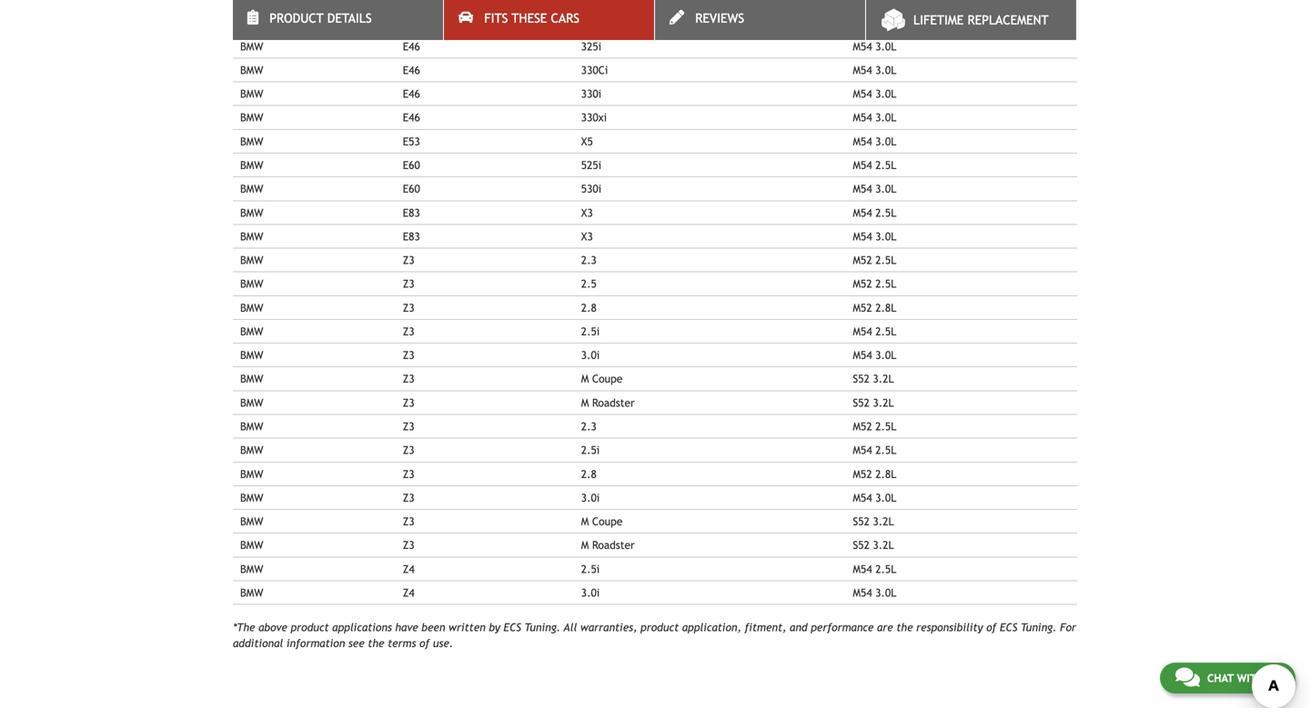 Task type: describe. For each thing, give the bounding box(es) containing it.
19 bmw from the top
[[240, 444, 263, 457]]

information
[[286, 637, 345, 650]]

2 tuning. from the left
[[1021, 622, 1057, 634]]

1 m roadster from the top
[[581, 397, 635, 409]]

1 m54 from the top
[[853, 16, 872, 29]]

9 z3 from the top
[[403, 444, 415, 457]]

2 m52 2.8l from the top
[[853, 468, 896, 481]]

7 bmw from the top
[[240, 159, 263, 171]]

2 roadster from the top
[[592, 539, 635, 552]]

reviews link
[[655, 0, 865, 40]]

330ci
[[581, 64, 608, 76]]

3 m54 from the top
[[853, 64, 872, 76]]

2 2.8l from the top
[[875, 468, 896, 481]]

x3 for m54 3.0l
[[581, 230, 593, 243]]

chat with us link
[[1160, 663, 1296, 694]]

lifetime replacement link
[[866, 0, 1076, 40]]

2 s52 3.2l from the top
[[853, 397, 894, 409]]

applications
[[332, 622, 392, 634]]

530i
[[581, 183, 601, 195]]

fitment,
[[745, 622, 786, 634]]

lifetime replacement
[[913, 13, 1049, 27]]

3 3.0i from the top
[[581, 587, 600, 600]]

chat
[[1207, 672, 1234, 685]]

2 bmw from the top
[[240, 40, 263, 53]]

2 2.5l from the top
[[875, 159, 896, 171]]

written
[[449, 622, 486, 634]]

additional
[[233, 637, 283, 650]]

1 2.5i from the top
[[581, 325, 600, 338]]

4 m54 3.0l from the top
[[853, 111, 896, 124]]

responsibility
[[916, 622, 983, 634]]

1 ecs from the left
[[504, 622, 521, 634]]

5 3.0l from the top
[[875, 135, 896, 148]]

13 bmw from the top
[[240, 301, 263, 314]]

4 m from the top
[[581, 539, 589, 552]]

25 bmw from the top
[[240, 587, 263, 600]]

6 m54 2.5l from the top
[[853, 563, 896, 576]]

1 m54 2.5l from the top
[[853, 16, 896, 29]]

reviews
[[695, 11, 744, 25]]

terms
[[388, 637, 416, 650]]

6 bmw from the top
[[240, 135, 263, 148]]

2 m52 2.5l from the top
[[853, 278, 896, 290]]

3 2.5l from the top
[[875, 206, 896, 219]]

7 3.0l from the top
[[875, 230, 896, 243]]

fits these cars
[[484, 11, 580, 25]]

warranties,
[[580, 622, 637, 634]]

1 product from the left
[[291, 622, 329, 634]]

have
[[395, 622, 418, 634]]

replacement
[[968, 13, 1049, 27]]

8 bmw from the top
[[240, 183, 263, 195]]

e46 for 330i
[[403, 87, 420, 100]]

2 m54 from the top
[[853, 40, 872, 53]]

330i
[[581, 87, 601, 100]]

comments image
[[1175, 667, 1200, 689]]

9 2.5l from the top
[[875, 563, 896, 576]]

325xi
[[581, 16, 607, 29]]

9 bmw from the top
[[240, 206, 263, 219]]

6 z3 from the top
[[403, 373, 415, 386]]

3 2.5i from the top
[[581, 563, 600, 576]]

see
[[348, 637, 365, 650]]

2 m roadster from the top
[[581, 539, 635, 552]]

12 bmw from the top
[[240, 278, 263, 290]]

1 s52 3.2l from the top
[[853, 373, 894, 386]]

product
[[269, 11, 324, 25]]

4 z3 from the top
[[403, 325, 415, 338]]

12 z3 from the top
[[403, 515, 415, 528]]

9 m54 3.0l from the top
[[853, 492, 896, 504]]

23 bmw from the top
[[240, 539, 263, 552]]

2 2.5i from the top
[[581, 444, 600, 457]]

325i
[[581, 40, 601, 53]]

0 horizontal spatial the
[[368, 637, 384, 650]]

3 s52 from the top
[[853, 515, 870, 528]]

5 m54 2.5l from the top
[[853, 444, 896, 457]]

8 z3 from the top
[[403, 420, 415, 433]]

15 m54 from the top
[[853, 563, 872, 576]]

e46 for 330ci
[[403, 64, 420, 76]]

7 z3 from the top
[[403, 397, 415, 409]]

1 m52 2.5l from the top
[[853, 254, 896, 267]]

4 3.0l from the top
[[875, 111, 896, 124]]

1 3.2l from the top
[[873, 373, 894, 386]]

21 bmw from the top
[[240, 492, 263, 504]]

with
[[1237, 672, 1264, 685]]

2.5
[[581, 278, 597, 290]]

4 s52 3.2l from the top
[[853, 539, 894, 552]]

1 vertical spatial of
[[419, 637, 430, 650]]

3 3.0l from the top
[[875, 87, 896, 100]]

x5
[[581, 135, 593, 148]]

e83 for m54 2.5l
[[403, 206, 420, 219]]

0 vertical spatial of
[[986, 622, 997, 634]]

4 2.5l from the top
[[875, 254, 896, 267]]

4 m54 from the top
[[853, 87, 872, 100]]

fits
[[484, 11, 508, 25]]

24 bmw from the top
[[240, 563, 263, 576]]

1 s52 from the top
[[853, 373, 870, 386]]

1 m52 2.8l from the top
[[853, 301, 896, 314]]

2 3.0i from the top
[[581, 492, 600, 504]]

2 product from the left
[[641, 622, 679, 634]]

5 2.5l from the top
[[875, 278, 896, 290]]

*the above product applications have been written by                 ecs tuning. all warranties, product application, fitment,                 and performance are the responsibility of ecs tuning.                 for additional information see the terms of use.
[[233, 622, 1076, 650]]

2 m from the top
[[581, 397, 589, 409]]

cars
[[551, 11, 580, 25]]



Task type: vqa. For each thing, say whether or not it's contained in the screenshot.
Sales & Specials
no



Task type: locate. For each thing, give the bounding box(es) containing it.
0 vertical spatial m52 2.5l
[[853, 254, 896, 267]]

0 horizontal spatial tuning.
[[525, 622, 561, 634]]

0 vertical spatial m coupe
[[581, 373, 623, 386]]

10 m54 from the top
[[853, 230, 872, 243]]

2 m54 3.0l from the top
[[853, 64, 896, 76]]

1 horizontal spatial ecs
[[1000, 622, 1017, 634]]

1 2.8l from the top
[[875, 301, 896, 314]]

roadster
[[592, 397, 635, 409], [592, 539, 635, 552]]

1 vertical spatial 2.3
[[581, 420, 597, 433]]

lifetime
[[913, 13, 964, 27]]

1 3.0l from the top
[[875, 40, 896, 53]]

s52 3.2l
[[853, 373, 894, 386], [853, 397, 894, 409], [853, 515, 894, 528], [853, 539, 894, 552]]

10 3.0l from the top
[[875, 587, 896, 600]]

6 3.0l from the top
[[875, 183, 896, 195]]

been
[[421, 622, 445, 634]]

2 coupe from the top
[[592, 515, 623, 528]]

3 3.2l from the top
[[873, 515, 894, 528]]

8 2.5l from the top
[[875, 444, 896, 457]]

tuning. left all
[[525, 622, 561, 634]]

the right see
[[368, 637, 384, 650]]

the
[[896, 622, 913, 634], [368, 637, 384, 650]]

0 vertical spatial x3
[[581, 206, 593, 219]]

6 2.5l from the top
[[875, 325, 896, 338]]

e83 for m54 3.0l
[[403, 230, 420, 243]]

z4
[[403, 563, 415, 576], [403, 587, 415, 600]]

0 vertical spatial the
[[896, 622, 913, 634]]

m52 2.8l
[[853, 301, 896, 314], [853, 468, 896, 481]]

e60 for 530i
[[403, 183, 420, 195]]

4 m54 2.5l from the top
[[853, 325, 896, 338]]

10 z3 from the top
[[403, 468, 415, 481]]

18 bmw from the top
[[240, 420, 263, 433]]

m54
[[853, 16, 872, 29], [853, 40, 872, 53], [853, 64, 872, 76], [853, 87, 872, 100], [853, 111, 872, 124], [853, 135, 872, 148], [853, 159, 872, 171], [853, 183, 872, 195], [853, 206, 872, 219], [853, 230, 872, 243], [853, 325, 872, 338], [853, 349, 872, 362], [853, 444, 872, 457], [853, 492, 872, 504], [853, 563, 872, 576], [853, 587, 872, 600]]

525i
[[581, 159, 601, 171]]

z4 for 3.0i
[[403, 587, 415, 600]]

1 vertical spatial 3.0i
[[581, 492, 600, 504]]

13 z3 from the top
[[403, 539, 415, 552]]

2 3.2l from the top
[[873, 397, 894, 409]]

8 m54 3.0l from the top
[[853, 349, 896, 362]]

3 m from the top
[[581, 515, 589, 528]]

1 bmw from the top
[[240, 16, 263, 29]]

of right responsibility
[[986, 622, 997, 634]]

x3 down 530i
[[581, 206, 593, 219]]

0 vertical spatial 2.3
[[581, 254, 597, 267]]

1 vertical spatial m roadster
[[581, 539, 635, 552]]

1 vertical spatial x3
[[581, 230, 593, 243]]

10 bmw from the top
[[240, 230, 263, 243]]

6 m54 from the top
[[853, 135, 872, 148]]

13 m54 from the top
[[853, 444, 872, 457]]

1 vertical spatial 2.5i
[[581, 444, 600, 457]]

are
[[877, 622, 893, 634]]

5 bmw from the top
[[240, 111, 263, 124]]

1 vertical spatial e60
[[403, 183, 420, 195]]

0 vertical spatial e83
[[403, 206, 420, 219]]

1 horizontal spatial of
[[986, 622, 997, 634]]

by
[[489, 622, 500, 634]]

ecs right the "by"
[[504, 622, 521, 634]]

3 bmw from the top
[[240, 64, 263, 76]]

all
[[564, 622, 577, 634]]

1 2.8 from the top
[[581, 301, 597, 314]]

4 s52 from the top
[[853, 539, 870, 552]]

details
[[327, 11, 372, 25]]

tuning.
[[525, 622, 561, 634], [1021, 622, 1057, 634]]

2 m54 2.5l from the top
[[853, 159, 896, 171]]

m54 3.0l
[[853, 40, 896, 53], [853, 64, 896, 76], [853, 87, 896, 100], [853, 111, 896, 124], [853, 135, 896, 148], [853, 183, 896, 195], [853, 230, 896, 243], [853, 349, 896, 362], [853, 492, 896, 504], [853, 587, 896, 600]]

0 vertical spatial m52 2.8l
[[853, 301, 896, 314]]

*the
[[233, 622, 255, 634]]

2.5i
[[581, 325, 600, 338], [581, 444, 600, 457], [581, 563, 600, 576]]

1 horizontal spatial tuning.
[[1021, 622, 1057, 634]]

ecs
[[504, 622, 521, 634], [1000, 622, 1017, 634]]

1 vertical spatial m52 2.5l
[[853, 278, 896, 290]]

use.
[[433, 637, 453, 650]]

chat with us
[[1207, 672, 1280, 685]]

3 s52 3.2l from the top
[[853, 515, 894, 528]]

0 vertical spatial coupe
[[592, 373, 623, 386]]

of down been
[[419, 637, 430, 650]]

1 vertical spatial e83
[[403, 230, 420, 243]]

3.0l
[[875, 40, 896, 53], [875, 64, 896, 76], [875, 87, 896, 100], [875, 111, 896, 124], [875, 135, 896, 148], [875, 183, 896, 195], [875, 230, 896, 243], [875, 349, 896, 362], [875, 492, 896, 504], [875, 587, 896, 600]]

e60
[[403, 159, 420, 171], [403, 183, 420, 195]]

e46 for 330xi
[[403, 111, 420, 124]]

5 m54 from the top
[[853, 111, 872, 124]]

8 m54 from the top
[[853, 183, 872, 195]]

7 m54 from the top
[[853, 159, 872, 171]]

2.8
[[581, 301, 597, 314], [581, 468, 597, 481]]

2 3.0l from the top
[[875, 64, 896, 76]]

11 z3 from the top
[[403, 492, 415, 504]]

above
[[258, 622, 287, 634]]

1 horizontal spatial product
[[641, 622, 679, 634]]

8 3.0l from the top
[[875, 349, 896, 362]]

1 vertical spatial the
[[368, 637, 384, 650]]

e53
[[403, 135, 420, 148]]

2 vertical spatial 2.5i
[[581, 563, 600, 576]]

12 m54 from the top
[[853, 349, 872, 362]]

0 vertical spatial 2.8l
[[875, 301, 896, 314]]

10 m54 3.0l from the top
[[853, 587, 896, 600]]

1 vertical spatial roadster
[[592, 539, 635, 552]]

m coupe
[[581, 373, 623, 386], [581, 515, 623, 528]]

11 m54 from the top
[[853, 325, 872, 338]]

3 e46 from the top
[[403, 87, 420, 100]]

11 bmw from the top
[[240, 254, 263, 267]]

1 e60 from the top
[[403, 159, 420, 171]]

m52 2.5l
[[853, 254, 896, 267], [853, 278, 896, 290], [853, 420, 896, 433]]

1 vertical spatial 2.8
[[581, 468, 597, 481]]

z4 for 2.5i
[[403, 563, 415, 576]]

product
[[291, 622, 329, 634], [641, 622, 679, 634]]

1 m coupe from the top
[[581, 373, 623, 386]]

x3 up 2.5
[[581, 230, 593, 243]]

0 vertical spatial 2.5i
[[581, 325, 600, 338]]

2 vertical spatial m52 2.5l
[[853, 420, 896, 433]]

2 2.8 from the top
[[581, 468, 597, 481]]

1 vertical spatial m coupe
[[581, 515, 623, 528]]

0 vertical spatial z4
[[403, 563, 415, 576]]

and
[[790, 622, 808, 634]]

1 vertical spatial m52 2.8l
[[853, 468, 896, 481]]

2 vertical spatial 3.0i
[[581, 587, 600, 600]]

m roadster
[[581, 397, 635, 409], [581, 539, 635, 552]]

product right warranties, in the bottom of the page
[[641, 622, 679, 634]]

3.0i
[[581, 349, 600, 362], [581, 492, 600, 504], [581, 587, 600, 600]]

1 horizontal spatial the
[[896, 622, 913, 634]]

e60 for 525i
[[403, 159, 420, 171]]

0 vertical spatial 2.8
[[581, 301, 597, 314]]

1 vertical spatial coupe
[[592, 515, 623, 528]]

15 bmw from the top
[[240, 349, 263, 362]]

z3
[[403, 254, 415, 267], [403, 278, 415, 290], [403, 301, 415, 314], [403, 325, 415, 338], [403, 349, 415, 362], [403, 373, 415, 386], [403, 397, 415, 409], [403, 420, 415, 433], [403, 444, 415, 457], [403, 468, 415, 481], [403, 492, 415, 504], [403, 515, 415, 528], [403, 539, 415, 552]]

2 s52 from the top
[[853, 397, 870, 409]]

5 m54 3.0l from the top
[[853, 135, 896, 148]]

1 roadster from the top
[[592, 397, 635, 409]]

1 m from the top
[[581, 373, 589, 386]]

product up information
[[291, 622, 329, 634]]

2 m coupe from the top
[[581, 515, 623, 528]]

2.3
[[581, 254, 597, 267], [581, 420, 597, 433]]

0 horizontal spatial of
[[419, 637, 430, 650]]

m52
[[853, 254, 872, 267], [853, 278, 872, 290], [853, 301, 872, 314], [853, 420, 872, 433], [853, 468, 872, 481]]

product details
[[269, 11, 372, 25]]

330xi
[[581, 111, 607, 124]]

5 m52 from the top
[[853, 468, 872, 481]]

1 2.5l from the top
[[875, 16, 896, 29]]

of
[[986, 622, 997, 634], [419, 637, 430, 650]]

1 z3 from the top
[[403, 254, 415, 267]]

2 e83 from the top
[[403, 230, 420, 243]]

20 bmw from the top
[[240, 468, 263, 481]]

3 z3 from the top
[[403, 301, 415, 314]]

bmw
[[240, 16, 263, 29], [240, 40, 263, 53], [240, 64, 263, 76], [240, 87, 263, 100], [240, 111, 263, 124], [240, 135, 263, 148], [240, 159, 263, 171], [240, 183, 263, 195], [240, 206, 263, 219], [240, 230, 263, 243], [240, 254, 263, 267], [240, 278, 263, 290], [240, 301, 263, 314], [240, 325, 263, 338], [240, 349, 263, 362], [240, 373, 263, 386], [240, 397, 263, 409], [240, 420, 263, 433], [240, 444, 263, 457], [240, 468, 263, 481], [240, 492, 263, 504], [240, 515, 263, 528], [240, 539, 263, 552], [240, 563, 263, 576], [240, 587, 263, 600]]

0 vertical spatial 3.0i
[[581, 349, 600, 362]]

3 m54 3.0l from the top
[[853, 87, 896, 100]]

0 vertical spatial m roadster
[[581, 397, 635, 409]]

0 horizontal spatial ecs
[[504, 622, 521, 634]]

tuning. left for
[[1021, 622, 1057, 634]]

3 m52 from the top
[[853, 301, 872, 314]]

16 bmw from the top
[[240, 373, 263, 386]]

3.2l
[[873, 373, 894, 386], [873, 397, 894, 409], [873, 515, 894, 528], [873, 539, 894, 552]]

0 vertical spatial e60
[[403, 159, 420, 171]]

2 ecs from the left
[[1000, 622, 1017, 634]]

coupe
[[592, 373, 623, 386], [592, 515, 623, 528]]

m54 2.5l
[[853, 16, 896, 29], [853, 159, 896, 171], [853, 206, 896, 219], [853, 325, 896, 338], [853, 444, 896, 457], [853, 563, 896, 576]]

e46
[[403, 40, 420, 53], [403, 64, 420, 76], [403, 87, 420, 100], [403, 111, 420, 124]]

1 vertical spatial 2.8l
[[875, 468, 896, 481]]

2 z3 from the top
[[403, 278, 415, 290]]

6 m54 3.0l from the top
[[853, 183, 896, 195]]

x3
[[581, 206, 593, 219], [581, 230, 593, 243]]

e83
[[403, 206, 420, 219], [403, 230, 420, 243]]

s52
[[853, 373, 870, 386], [853, 397, 870, 409], [853, 515, 870, 528], [853, 539, 870, 552]]

e46 for 325i
[[403, 40, 420, 53]]

1 m52 from the top
[[853, 254, 872, 267]]

fits these cars link
[[444, 0, 654, 40]]

performance
[[811, 622, 874, 634]]

2.5l
[[875, 16, 896, 29], [875, 159, 896, 171], [875, 206, 896, 219], [875, 254, 896, 267], [875, 278, 896, 290], [875, 325, 896, 338], [875, 420, 896, 433], [875, 444, 896, 457], [875, 563, 896, 576]]

x3 for m54 2.5l
[[581, 206, 593, 219]]

the right are
[[896, 622, 913, 634]]

1 e46 from the top
[[403, 40, 420, 53]]

these
[[512, 11, 547, 25]]

for
[[1060, 622, 1076, 634]]

ecs right responsibility
[[1000, 622, 1017, 634]]

us
[[1267, 672, 1280, 685]]

2.8l
[[875, 301, 896, 314], [875, 468, 896, 481]]

0 vertical spatial roadster
[[592, 397, 635, 409]]

7 2.5l from the top
[[875, 420, 896, 433]]

2 2.3 from the top
[[581, 420, 597, 433]]

16 m54 from the top
[[853, 587, 872, 600]]

5 z3 from the top
[[403, 349, 415, 362]]

1 m54 3.0l from the top
[[853, 40, 896, 53]]

0 horizontal spatial product
[[291, 622, 329, 634]]

application,
[[682, 622, 741, 634]]

product details link
[[233, 0, 443, 40]]

1 vertical spatial z4
[[403, 587, 415, 600]]

m
[[581, 373, 589, 386], [581, 397, 589, 409], [581, 515, 589, 528], [581, 539, 589, 552]]



